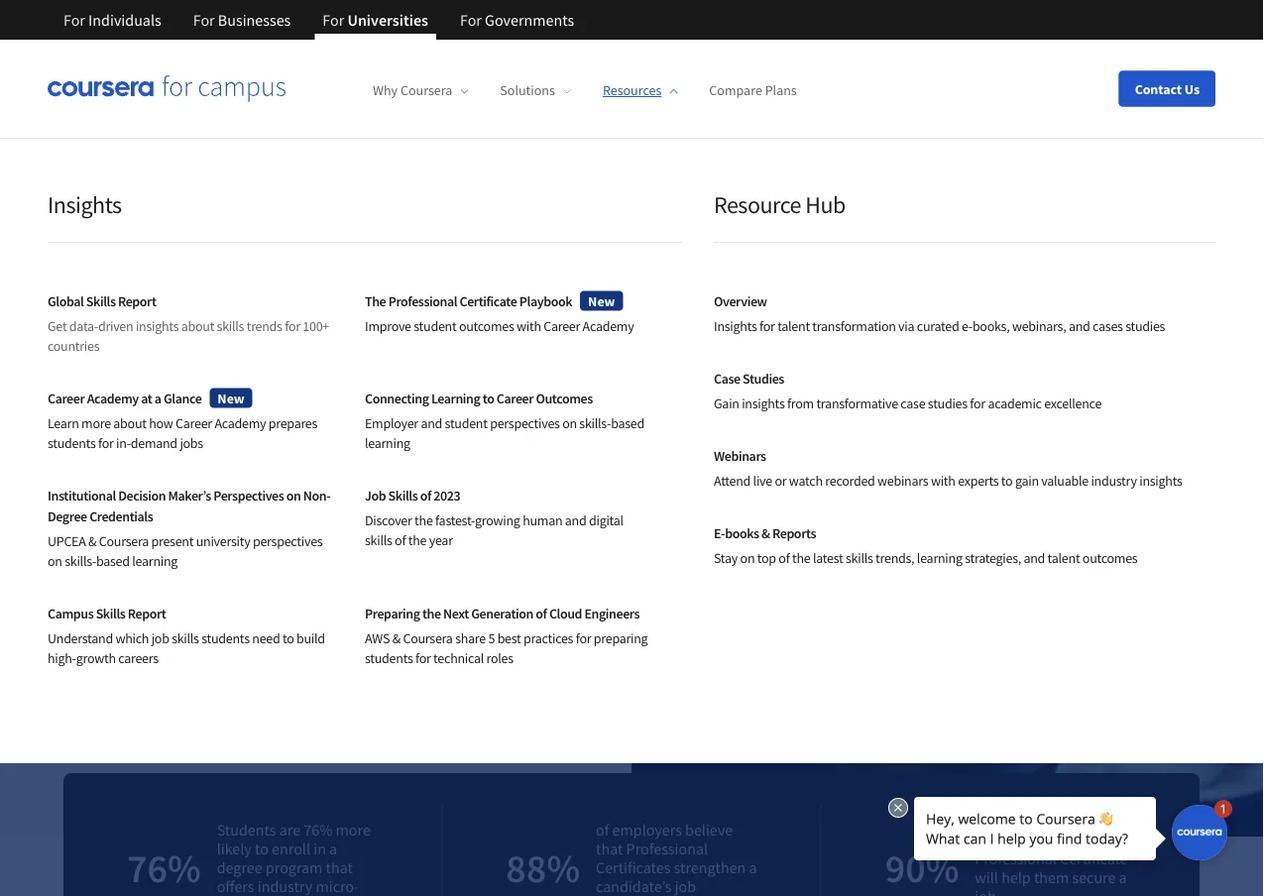 Task type: vqa. For each thing, say whether or not it's contained in the screenshot.


Task type: describe. For each thing, give the bounding box(es) containing it.
learn
[[48, 415, 79, 432]]

for individuals
[[63, 10, 161, 30]]

career inside learn more about how career academy prepares students for in-demand jobs
[[176, 415, 212, 432]]

which
[[115, 630, 149, 648]]

jobs
[[180, 434, 203, 452]]

strengthen employability to attract more students
[[63, 194, 479, 464]]

plans
[[765, 82, 797, 99]]

businesses
[[218, 10, 291, 30]]

growing
[[475, 512, 520, 530]]

solutions
[[500, 82, 555, 99]]

human
[[523, 512, 563, 530]]

academic
[[988, 395, 1042, 413]]

to inside webinars attend live or watch recorded webinars with experts to gain valuable industry insights
[[1002, 472, 1013, 490]]

connecting learning to career outcomes employer and student perspectives on skills-based learning
[[365, 389, 645, 452]]

and inside connecting learning to career outcomes employer and student perspectives on skills-based learning
[[421, 415, 442, 432]]

resource
[[714, 189, 801, 219]]

get
[[48, 317, 67, 335]]

glance
[[164, 389, 202, 407]]

job skills of 2023 discover the fastest-growing human and digital skills of the year
[[365, 486, 624, 549]]

growth
[[76, 650, 116, 667]]

trends,
[[876, 549, 915, 567]]

careers
[[118, 650, 159, 667]]

and inside overview insights for talent transformation via curated e-books, webinars, and cases studies
[[1069, 317, 1091, 335]]

skills for data-
[[86, 292, 116, 310]]

on inside e-books & reports stay on top of the latest skills trends, learning strategies, and talent outcomes
[[740, 549, 755, 567]]

and inside e-books & reports stay on top of the latest skills trends, learning strategies, and talent outcomes
[[1024, 549, 1045, 567]]

why coursera
[[373, 82, 453, 99]]

of inside of employers believe that professional certificates strengthen a candidate's job application
[[596, 821, 609, 841]]

coursera for campus image
[[48, 75, 286, 102]]

webinars attend live or watch recorded webinars with experts to gain valuable industry insights
[[714, 447, 1183, 490]]

professional inside of employers believe that professional certificates strengthen a candidate's job application
[[626, 840, 708, 859]]

build
[[297, 630, 325, 648]]

new for the professional certificate playbook
[[588, 292, 615, 310]]

learning
[[431, 389, 480, 407]]

curated
[[917, 317, 960, 335]]

students inside learn more about how career academy prepares students for in-demand jobs
[[48, 434, 96, 452]]

compare
[[709, 82, 763, 99]]

offers
[[217, 877, 254, 897]]

on inside connecting learning to career outcomes employer and student perspectives on skills-based learning
[[563, 415, 577, 432]]

a right at
[[154, 389, 161, 407]]

candidate's
[[596, 877, 672, 897]]

generation
[[471, 605, 534, 622]]

0 vertical spatial student
[[414, 317, 457, 335]]

insights inside overview insights for talent transformation via curated e-books, webinars, and cases studies
[[714, 317, 757, 335]]

decision
[[118, 486, 166, 504]]

credentials
[[89, 507, 153, 525]]

playbook
[[519, 292, 572, 310]]

high-
[[48, 650, 76, 667]]

to inside campus skills report understand which job skills students need to build high-growth careers
[[283, 630, 294, 648]]

0 vertical spatial coursera
[[401, 82, 453, 99]]

from
[[788, 395, 814, 413]]

program
[[266, 858, 323, 878]]

contact us button
[[1119, 71, 1216, 107]]

equip students with the most in-demand skills and prepare them for job success.
[[63, 483, 541, 548]]

attract
[[63, 321, 233, 401]]

top
[[758, 549, 776, 567]]

data-
[[69, 317, 98, 335]]

the up year
[[415, 512, 433, 530]]

learning inside 'institutional decision maker's perspectives on non- degree credentials upcea & coursera present university perspectives on skills-based learning'
[[132, 552, 178, 570]]

banner navigation
[[48, 0, 590, 40]]

governments
[[485, 10, 574, 30]]

& inside 'institutional decision maker's perspectives on non- degree credentials upcea & coursera present university perspectives on skills-based learning'
[[88, 533, 97, 550]]

more inside students are 76% more likely to enroll in a degree program that offers industry micro- credentials
[[336, 821, 371, 841]]

reports
[[773, 524, 816, 542]]

88%
[[506, 843, 580, 893]]

studies
[[743, 369, 785, 387]]

students inside preparing the next generation of cloud engineers aws & coursera share 5 best practices for preparing students for technical roles
[[365, 650, 413, 667]]

prepares
[[269, 415, 317, 432]]

to inside 'strengthen employability to attract more students'
[[426, 257, 479, 337]]

about inside global skills report get data-driven insights about skills trends for 100+ countries
[[181, 317, 214, 335]]

gain
[[1016, 472, 1039, 490]]

students
[[217, 821, 276, 841]]

0 horizontal spatial outcomes
[[459, 317, 514, 335]]

at
[[141, 389, 152, 407]]

demand inside equip students with the most in-demand skills and prepare them for job success.
[[369, 483, 449, 513]]

for inside equip students with the most in-demand skills and prepare them for job success.
[[197, 519, 224, 548]]

for inside overview insights for talent transformation via curated e-books, webinars, and cases studies
[[760, 317, 775, 335]]

of inside e-books & reports stay on top of the latest skills trends, learning strategies, and talent outcomes
[[779, 549, 790, 567]]

strengthen
[[63, 194, 350, 274]]

resources
[[603, 82, 662, 99]]

of inside preparing the next generation of cloud engineers aws & coursera share 5 best practices for preparing students for technical roles
[[536, 605, 547, 622]]

compare plans
[[709, 82, 797, 99]]

for for businesses
[[193, 10, 215, 30]]

engineers
[[585, 605, 640, 622]]

a right secure
[[1119, 868, 1127, 888]]

application
[[596, 896, 671, 897]]

industry inside students are 76% more likely to enroll in a degree program that offers industry micro- credentials
[[258, 877, 313, 897]]

a right agree
[[1123, 830, 1131, 850]]

of students agree that a professional certificate will help them secure a job
[[975, 830, 1131, 897]]

report for job
[[128, 605, 166, 622]]

demand inside learn more about how career academy prepares students for in-demand jobs
[[131, 434, 177, 452]]

strengthen
[[674, 858, 746, 878]]

equip
[[63, 483, 119, 513]]

books,
[[973, 317, 1010, 335]]

upcea
[[48, 533, 86, 550]]

valuable
[[1042, 472, 1089, 490]]

students inside 'strengthen employability to attract more students'
[[63, 384, 286, 464]]

of down discover on the left bottom
[[395, 532, 406, 549]]

0 horizontal spatial insights
[[48, 189, 122, 219]]

with inside equip students with the most in-demand skills and prepare them for job success.
[[210, 483, 252, 513]]

a inside students are 76% more likely to enroll in a degree program that offers industry micro- credentials
[[329, 840, 337, 859]]

the inside equip students with the most in-demand skills and prepare them for job success.
[[256, 483, 287, 513]]

latest
[[813, 549, 844, 567]]

preparing
[[365, 605, 420, 622]]

coursera inside 'institutional decision maker's perspectives on non- degree credentials upcea & coursera present university perspectives on skills-based learning'
[[99, 533, 149, 550]]

success.
[[263, 519, 340, 548]]

more inside 'strengthen employability to attract more students'
[[244, 321, 380, 401]]

degree
[[217, 858, 263, 878]]

coursera inside preparing the next generation of cloud engineers aws & coursera share 5 best practices for preparing students for technical roles
[[403, 630, 453, 648]]

transformation
[[813, 317, 896, 335]]

secure
[[1073, 868, 1116, 888]]

employability
[[63, 257, 415, 337]]

and inside equip students with the most in-demand skills and prepare them for job success.
[[505, 483, 541, 513]]

based inside 'institutional decision maker's perspectives on non- degree credentials upcea & coursera present university perspectives on skills-based learning'
[[96, 552, 130, 570]]

case
[[901, 395, 926, 413]]

stay
[[714, 549, 738, 567]]

career academy at a glance
[[48, 389, 202, 407]]

with inside webinars attend live or watch recorded webinars with experts to gain valuable industry insights
[[931, 472, 956, 490]]

contact us
[[1135, 80, 1200, 98]]

students inside equip students with the most in-demand skills and prepare them for job success.
[[123, 483, 205, 513]]

year
[[429, 532, 453, 549]]

case studies gain insights from transformative case studies for academic excellence
[[714, 369, 1102, 413]]

practices
[[524, 630, 573, 648]]

to inside students are 76% more likely to enroll in a degree program that offers industry micro- credentials
[[255, 840, 269, 859]]

understand
[[48, 630, 113, 648]]

that for 90%
[[1093, 830, 1120, 850]]

agree
[[1052, 830, 1090, 850]]

career inside connecting learning to career outcomes employer and student perspectives on skills-based learning
[[497, 389, 534, 407]]

contact for contact us
[[95, 629, 149, 649]]

skills- inside 'institutional decision maker's perspectives on non- degree credentials upcea & coursera present university perspectives on skills-based learning'
[[65, 552, 96, 570]]

0 horizontal spatial academy
[[87, 389, 139, 407]]

strategies,
[[965, 549, 1021, 567]]

100+
[[303, 317, 329, 335]]

connecting
[[365, 389, 429, 407]]

or
[[775, 472, 787, 490]]

skills for discover
[[388, 486, 418, 504]]

for down the cloud
[[576, 630, 591, 648]]

for inside case studies gain insights from transformative case studies for academic excellence
[[970, 395, 986, 413]]

skills- inside connecting learning to career outcomes employer and student perspectives on skills-based learning
[[580, 415, 611, 432]]

students inside of students agree that a professional certificate will help them secure a job
[[992, 830, 1049, 850]]

for for governments
[[460, 10, 482, 30]]

of employers believe that professional certificates strengthen a candidate's job application
[[596, 821, 757, 897]]

driven
[[98, 317, 133, 335]]

perspectives inside connecting learning to career outcomes employer and student perspectives on skills-based learning
[[490, 415, 560, 432]]

skills inside job skills of 2023 discover the fastest-growing human and digital skills of the year
[[365, 532, 392, 549]]

studies inside overview insights for talent transformation via curated e-books, webinars, and cases studies
[[1126, 317, 1166, 335]]

them inside equip students with the most in-demand skills and prepare them for job success.
[[142, 519, 193, 548]]



Task type: locate. For each thing, give the bounding box(es) containing it.
career up jobs
[[176, 415, 212, 432]]

insights inside webinars attend live or watch recorded webinars with experts to gain valuable industry insights
[[1140, 472, 1183, 490]]

2 horizontal spatial learning
[[917, 549, 963, 567]]

learning for insights
[[365, 434, 410, 452]]

industry inside webinars attend live or watch recorded webinars with experts to gain valuable industry insights
[[1091, 472, 1137, 490]]

skills for which
[[96, 605, 125, 622]]

2 horizontal spatial with
[[931, 472, 956, 490]]

2 vertical spatial coursera
[[403, 630, 453, 648]]

perspectives down outcomes
[[490, 415, 560, 432]]

for inside learn more about how career academy prepares students for in-demand jobs
[[98, 434, 114, 452]]

0 vertical spatial skills-
[[580, 415, 611, 432]]

present
[[151, 533, 194, 550]]

& right books
[[762, 524, 770, 542]]

perspectives
[[214, 486, 284, 504]]

new right playbook
[[588, 292, 615, 310]]

for left the academic
[[970, 395, 986, 413]]

learning down 'present'
[[132, 552, 178, 570]]

technical
[[434, 650, 484, 667]]

for governments
[[460, 10, 574, 30]]

1 horizontal spatial perspectives
[[490, 415, 560, 432]]

0 horizontal spatial skills-
[[65, 552, 96, 570]]

for down career academy at a glance at left
[[98, 434, 114, 452]]

contact us
[[95, 629, 168, 649]]

student inside connecting learning to career outcomes employer and student perspectives on skills-based learning
[[445, 415, 488, 432]]

for for individuals
[[63, 10, 85, 30]]

believe
[[685, 821, 733, 841]]

contact up careers
[[95, 629, 149, 649]]

for left 100+
[[285, 317, 300, 335]]

on down outcomes
[[563, 415, 577, 432]]

skills inside campus skills report understand which job skills students need to build high-growth careers
[[96, 605, 125, 622]]

report inside global skills report get data-driven insights about skills trends for 100+ countries
[[118, 292, 156, 310]]

enroll
[[272, 840, 310, 859]]

that right program
[[326, 858, 353, 878]]

with up 'university'
[[210, 483, 252, 513]]

0 vertical spatial about
[[181, 317, 214, 335]]

0 horizontal spatial industry
[[258, 877, 313, 897]]

1 vertical spatial report
[[128, 605, 166, 622]]

to right improve
[[426, 257, 479, 337]]

for
[[285, 317, 300, 335], [760, 317, 775, 335], [970, 395, 986, 413], [98, 434, 114, 452], [197, 519, 224, 548], [576, 630, 591, 648], [416, 650, 431, 667]]

1 vertical spatial based
[[96, 552, 130, 570]]

job
[[228, 519, 258, 548], [151, 630, 169, 648], [675, 877, 696, 897], [975, 887, 997, 897]]

1 vertical spatial 76%
[[127, 843, 201, 893]]

hub
[[806, 189, 846, 219]]

that inside students are 76% more likely to enroll in a degree program that offers industry micro- credentials
[[326, 858, 353, 878]]

job right which in the bottom left of the page
[[151, 630, 169, 648]]

1 vertical spatial skills-
[[65, 552, 96, 570]]

coursera right why
[[401, 82, 453, 99]]

of inside of students agree that a professional certificate will help them secure a job
[[975, 830, 989, 850]]

0 vertical spatial new
[[588, 292, 615, 310]]

0 vertical spatial based
[[611, 415, 645, 432]]

0 vertical spatial studies
[[1126, 317, 1166, 335]]

job
[[365, 486, 386, 504]]

0 horizontal spatial them
[[142, 519, 193, 548]]

for left businesses
[[193, 10, 215, 30]]

2 horizontal spatial professional
[[975, 849, 1057, 869]]

1 vertical spatial student
[[445, 415, 488, 432]]

based inside connecting learning to career outcomes employer and student perspectives on skills-based learning
[[611, 415, 645, 432]]

in- inside equip students with the most in-demand skills and prepare them for job success.
[[344, 483, 369, 513]]

0 vertical spatial industry
[[1091, 472, 1137, 490]]

academy inside learn more about how career academy prepares students for in-demand jobs
[[215, 415, 266, 432]]

contact us link
[[63, 615, 200, 663]]

on down the upcea in the left bottom of the page
[[48, 552, 62, 570]]

learning inside e-books & reports stay on top of the latest skills trends, learning strategies, and talent outcomes
[[917, 549, 963, 567]]

for left governments
[[460, 10, 482, 30]]

for businesses
[[193, 10, 291, 30]]

micro-
[[316, 877, 359, 897]]

0 horizontal spatial 76%
[[127, 843, 201, 893]]

studies right cases
[[1126, 317, 1166, 335]]

studies right the case
[[928, 395, 968, 413]]

the left next
[[422, 605, 441, 622]]

skills- down the upcea in the left bottom of the page
[[65, 552, 96, 570]]

report up "driven"
[[118, 292, 156, 310]]

need
[[252, 630, 280, 648]]

that up 'candidate's'
[[596, 840, 623, 859]]

for right 'present'
[[197, 519, 224, 548]]

perspectives
[[490, 415, 560, 432], [253, 533, 323, 550]]

next
[[443, 605, 469, 622]]

students inside campus skills report understand which job skills students need to build high-growth careers
[[202, 630, 250, 648]]

certificate inside of students agree that a professional certificate will help them secure a job
[[1060, 849, 1128, 869]]

talent inside overview insights for talent transformation via curated e-books, webinars, and cases studies
[[778, 317, 810, 335]]

resources link
[[603, 82, 678, 99]]

1 vertical spatial about
[[113, 415, 146, 432]]

1 vertical spatial insights
[[742, 395, 785, 413]]

compare plans link
[[709, 82, 797, 99]]

0 vertical spatial report
[[118, 292, 156, 310]]

5
[[488, 630, 495, 648]]

learning right the trends,
[[917, 549, 963, 567]]

learning for resource hub
[[917, 549, 963, 567]]

likely
[[217, 840, 252, 859]]

outcomes inside e-books & reports stay on top of the latest skills trends, learning strategies, and talent outcomes
[[1083, 549, 1138, 567]]

of left the cloud
[[536, 605, 547, 622]]

of left employers
[[596, 821, 609, 841]]

to inside connecting learning to career outcomes employer and student perspectives on skills-based learning
[[483, 389, 494, 407]]

contact inside button
[[1135, 80, 1182, 98]]

for universities
[[323, 10, 428, 30]]

job left "help"
[[975, 887, 997, 897]]

0 horizontal spatial learning
[[132, 552, 178, 570]]

students are 76% more likely to enroll in a degree program that offers industry micro- credentials
[[217, 821, 371, 897]]

why coursera link
[[373, 82, 468, 99]]

3 for from the left
[[323, 10, 344, 30]]

career up learn
[[48, 389, 85, 407]]

1 vertical spatial demand
[[369, 483, 449, 513]]

1 horizontal spatial &
[[392, 630, 401, 648]]

1 horizontal spatial certificate
[[1060, 849, 1128, 869]]

76% inside students are 76% more likely to enroll in a degree program that offers industry micro- credentials
[[304, 821, 333, 841]]

0 horizontal spatial contact
[[95, 629, 149, 649]]

maker's
[[168, 486, 211, 504]]

skills inside job skills of 2023 discover the fastest-growing human and digital skills of the year
[[388, 486, 418, 504]]

outcomes down valuable
[[1083, 549, 1138, 567]]

them down maker's
[[142, 519, 193, 548]]

more right in
[[336, 821, 371, 841]]

for down "overview"
[[760, 317, 775, 335]]

a inside of employers believe that professional certificates strengthen a candidate's job application
[[749, 858, 757, 878]]

industry down enroll on the left bottom
[[258, 877, 313, 897]]

insights
[[48, 189, 122, 219], [714, 317, 757, 335]]

academy left the prepares
[[215, 415, 266, 432]]

for left technical
[[416, 650, 431, 667]]

2 for from the left
[[193, 10, 215, 30]]

more right learn
[[81, 415, 111, 432]]

certificate up improve student outcomes with career academy
[[460, 292, 517, 310]]

0 horizontal spatial certificate
[[460, 292, 517, 310]]

0 horizontal spatial perspectives
[[253, 533, 323, 550]]

skills up "driven"
[[86, 292, 116, 310]]

job inside of students agree that a professional certificate will help them secure a job
[[975, 887, 997, 897]]

career down playbook
[[544, 317, 580, 335]]

for left the universities
[[323, 10, 344, 30]]

coursera
[[401, 82, 453, 99], [99, 533, 149, 550], [403, 630, 453, 648]]

0 vertical spatial insights
[[48, 189, 122, 219]]

student down learning
[[445, 415, 488, 432]]

1 horizontal spatial that
[[596, 840, 623, 859]]

of left 2023
[[420, 486, 431, 504]]

discover
[[365, 512, 412, 530]]

2 vertical spatial insights
[[1140, 472, 1183, 490]]

1 horizontal spatial studies
[[1126, 317, 1166, 335]]

to right likely
[[255, 840, 269, 859]]

new for career academy at a glance
[[218, 389, 245, 407]]

1 horizontal spatial 76%
[[304, 821, 333, 841]]

skills inside campus skills report understand which job skills students need to build high-growth careers
[[172, 630, 199, 648]]

2023
[[434, 486, 461, 504]]

0 horizontal spatial based
[[96, 552, 130, 570]]

contact for contact us
[[1135, 80, 1182, 98]]

contact
[[1135, 80, 1182, 98], [95, 629, 149, 649]]

insights
[[136, 317, 179, 335], [742, 395, 785, 413], [1140, 472, 1183, 490]]

most
[[292, 483, 340, 513]]

share
[[455, 630, 486, 648]]

contact left us
[[1135, 80, 1182, 98]]

us
[[1185, 80, 1200, 98]]

of right top
[[779, 549, 790, 567]]

the inside e-books & reports stay on top of the latest skills trends, learning strategies, and talent outcomes
[[792, 549, 811, 567]]

that right agree
[[1093, 830, 1120, 850]]

1 horizontal spatial insights
[[714, 317, 757, 335]]

the left year
[[408, 532, 427, 549]]

industry right valuable
[[1091, 472, 1137, 490]]

certificate right "help"
[[1060, 849, 1128, 869]]

on left top
[[740, 549, 755, 567]]

campus skills report understand which job skills students need to build high-growth careers
[[48, 605, 325, 667]]

1 vertical spatial in-
[[344, 483, 369, 513]]

webinars
[[714, 447, 766, 465]]

2 horizontal spatial academy
[[583, 317, 634, 335]]

1 vertical spatial new
[[218, 389, 245, 407]]

& inside e-books & reports stay on top of the latest skills trends, learning strategies, and talent outcomes
[[762, 524, 770, 542]]

1 vertical spatial studies
[[928, 395, 968, 413]]

a right strengthen
[[749, 858, 757, 878]]

about inside learn more about how career academy prepares students for in-demand jobs
[[113, 415, 146, 432]]

1 horizontal spatial talent
[[1048, 549, 1080, 567]]

and left digital
[[565, 512, 587, 530]]

of up will
[[975, 830, 989, 850]]

report for driven
[[118, 292, 156, 310]]

1 horizontal spatial about
[[181, 317, 214, 335]]

1 vertical spatial skills
[[388, 486, 418, 504]]

experts
[[958, 472, 999, 490]]

the left most
[[256, 483, 287, 513]]

for for universities
[[323, 10, 344, 30]]

skills right "job"
[[388, 486, 418, 504]]

insights up global
[[48, 189, 122, 219]]

with down playbook
[[517, 317, 541, 335]]

academy for a
[[215, 415, 266, 432]]

insights right valuable
[[1140, 472, 1183, 490]]

0 vertical spatial outcomes
[[459, 317, 514, 335]]

and right strategies,
[[1024, 549, 1045, 567]]

e-
[[714, 524, 725, 542]]

0 vertical spatial demand
[[131, 434, 177, 452]]

1 vertical spatial certificate
[[1060, 849, 1128, 869]]

0 horizontal spatial in-
[[116, 434, 131, 452]]

resource hub
[[714, 189, 846, 219]]

cases
[[1093, 317, 1123, 335]]

a
[[154, 389, 161, 407], [1123, 830, 1131, 850], [329, 840, 337, 859], [749, 858, 757, 878], [1119, 868, 1127, 888]]

career
[[544, 317, 580, 335], [48, 389, 85, 407], [497, 389, 534, 407], [176, 415, 212, 432]]

job inside equip students with the most in-demand skills and prepare them for job success.
[[228, 519, 258, 548]]

job inside of employers believe that professional certificates strengthen a candidate's job application
[[675, 877, 696, 897]]

0 vertical spatial more
[[244, 321, 380, 401]]

coursera up technical
[[403, 630, 453, 648]]

1 horizontal spatial insights
[[742, 395, 785, 413]]

in- right non-
[[344, 483, 369, 513]]

in- down career academy at a glance at left
[[116, 434, 131, 452]]

0 vertical spatial 76%
[[304, 821, 333, 841]]

demand down how on the left top of the page
[[131, 434, 177, 452]]

1 horizontal spatial demand
[[369, 483, 449, 513]]

skills inside equip students with the most in-demand skills and prepare them for job success.
[[453, 483, 500, 513]]

to left gain
[[1002, 472, 1013, 490]]

e-books & reports stay on top of the latest skills trends, learning strategies, and talent outcomes
[[714, 524, 1138, 567]]

trends
[[247, 317, 282, 335]]

1 vertical spatial outcomes
[[1083, 549, 1138, 567]]

insights down "overview"
[[714, 317, 757, 335]]

76% right are at the left bottom
[[304, 821, 333, 841]]

insights inside global skills report get data-driven insights about skills trends for 100+ countries
[[136, 317, 179, 335]]

1 horizontal spatial academy
[[215, 415, 266, 432]]

to right learning
[[483, 389, 494, 407]]

of
[[420, 486, 431, 504], [395, 532, 406, 549], [779, 549, 790, 567], [536, 605, 547, 622], [596, 821, 609, 841], [975, 830, 989, 850]]

skills
[[217, 317, 244, 335], [453, 483, 500, 513], [365, 532, 392, 549], [846, 549, 873, 567], [172, 630, 199, 648]]

1 horizontal spatial learning
[[365, 434, 410, 452]]

0 vertical spatial academy
[[583, 317, 634, 335]]

academy up outcomes
[[583, 317, 634, 335]]

improve
[[365, 317, 411, 335]]

0 vertical spatial insights
[[136, 317, 179, 335]]

0 horizontal spatial talent
[[778, 317, 810, 335]]

insights right "driven"
[[136, 317, 179, 335]]

us
[[152, 629, 168, 649]]

2 vertical spatial skills
[[96, 605, 125, 622]]

and left cases
[[1069, 317, 1091, 335]]

studies inside case studies gain insights from transformative case studies for academic excellence
[[928, 395, 968, 413]]

2 vertical spatial more
[[336, 821, 371, 841]]

prepare
[[63, 519, 138, 548]]

1 horizontal spatial industry
[[1091, 472, 1137, 490]]

0 vertical spatial skills
[[86, 292, 116, 310]]

fastest-
[[435, 512, 475, 530]]

about down career academy at a glance at left
[[113, 415, 146, 432]]

skills inside e-books & reports stay on top of the latest skills trends, learning strategies, and talent outcomes
[[846, 549, 873, 567]]

in- inside learn more about how career academy prepares students for in-demand jobs
[[116, 434, 131, 452]]

1 horizontal spatial professional
[[626, 840, 708, 859]]

0 horizontal spatial with
[[210, 483, 252, 513]]

0 horizontal spatial professional
[[388, 292, 457, 310]]

about left trends
[[181, 317, 214, 335]]

0 horizontal spatial demand
[[131, 434, 177, 452]]

help
[[1002, 868, 1031, 888]]

outcomes
[[459, 317, 514, 335], [1083, 549, 1138, 567]]

learning inside connecting learning to career outcomes employer and student perspectives on skills-based learning
[[365, 434, 410, 452]]

0 horizontal spatial new
[[218, 389, 245, 407]]

insights inside case studies gain insights from transformative case studies for academic excellence
[[742, 395, 785, 413]]

1 vertical spatial coursera
[[99, 533, 149, 550]]

1 horizontal spatial based
[[611, 415, 645, 432]]

that inside of students agree that a professional certificate will help them secure a job
[[1093, 830, 1120, 850]]

0 vertical spatial certificate
[[460, 292, 517, 310]]

2 horizontal spatial &
[[762, 524, 770, 542]]

skills
[[86, 292, 116, 310], [388, 486, 418, 504], [96, 605, 125, 622]]

2 horizontal spatial that
[[1093, 830, 1120, 850]]

perspectives inside 'institutional decision maker's perspectives on non- degree credentials upcea & coursera present university perspectives on skills-based learning'
[[253, 533, 323, 550]]

& right the upcea in the left bottom of the page
[[88, 533, 97, 550]]

degree
[[48, 507, 87, 525]]

for inside global skills report get data-driven insights about skills trends for 100+ countries
[[285, 317, 300, 335]]

1 vertical spatial academy
[[87, 389, 139, 407]]

job inside campus skills report understand which job skills students need to build high-growth careers
[[151, 630, 169, 648]]

demand up year
[[369, 483, 449, 513]]

1 vertical spatial more
[[81, 415, 111, 432]]

on left non-
[[286, 486, 301, 504]]

learning down employer
[[365, 434, 410, 452]]

digital
[[589, 512, 624, 530]]

1 horizontal spatial in-
[[344, 483, 369, 513]]

them inside of students agree that a professional certificate will help them secure a job
[[1034, 868, 1069, 888]]

1 vertical spatial perspectives
[[253, 533, 323, 550]]

preparing the next generation of cloud engineers aws & coursera share 5 best practices for preparing students for technical roles
[[365, 605, 648, 667]]

0 horizontal spatial &
[[88, 533, 97, 550]]

job right 'candidate's'
[[675, 877, 696, 897]]

2 horizontal spatial insights
[[1140, 472, 1183, 490]]

4 for from the left
[[460, 10, 482, 30]]

& inside preparing the next generation of cloud engineers aws & coursera share 5 best practices for preparing students for technical roles
[[392, 630, 401, 648]]

and
[[1069, 317, 1091, 335], [421, 415, 442, 432], [505, 483, 541, 513], [565, 512, 587, 530], [1024, 549, 1045, 567]]

why
[[373, 82, 398, 99]]

1 horizontal spatial with
[[517, 317, 541, 335]]

countries
[[48, 337, 99, 355]]

that for 88%
[[596, 840, 623, 859]]

1 horizontal spatial new
[[588, 292, 615, 310]]

skills inside global skills report get data-driven insights about skills trends for 100+ countries
[[217, 317, 244, 335]]

0 vertical spatial perspectives
[[490, 415, 560, 432]]

0 horizontal spatial about
[[113, 415, 146, 432]]

skills up contact us
[[96, 605, 125, 622]]

1 horizontal spatial skills-
[[580, 415, 611, 432]]

professional inside of students agree that a professional certificate will help them secure a job
[[975, 849, 1057, 869]]

more inside learn more about how career academy prepares students for in-demand jobs
[[81, 415, 111, 432]]

career left outcomes
[[497, 389, 534, 407]]

0 horizontal spatial studies
[[928, 395, 968, 413]]

2 vertical spatial academy
[[215, 415, 266, 432]]

that inside of employers believe that professional certificates strengthen a candidate's job application
[[596, 840, 623, 859]]

0 vertical spatial them
[[142, 519, 193, 548]]

0 horizontal spatial insights
[[136, 317, 179, 335]]

0 vertical spatial contact
[[1135, 80, 1182, 98]]

more up the prepares
[[244, 321, 380, 401]]

books
[[725, 524, 759, 542]]

1 horizontal spatial outcomes
[[1083, 549, 1138, 567]]

report inside campus skills report understand which job skills students need to build high-growth careers
[[128, 605, 166, 622]]

a right in
[[329, 840, 337, 859]]

demand
[[131, 434, 177, 452], [369, 483, 449, 513]]

0 vertical spatial in-
[[116, 434, 131, 452]]

improve student outcomes with career academy
[[365, 317, 634, 335]]

insights down the studies
[[742, 395, 785, 413]]

talent up the studies
[[778, 317, 810, 335]]

new right the 'glance'
[[218, 389, 245, 407]]

report up us
[[128, 605, 166, 622]]

talent right strategies,
[[1048, 549, 1080, 567]]

job down perspectives at the bottom of page
[[228, 519, 258, 548]]

in
[[314, 840, 326, 859]]

global skills report get data-driven insights about skills trends for 100+ countries
[[48, 292, 329, 355]]

and right fastest-
[[505, 483, 541, 513]]

skills inside global skills report get data-driven insights about skills trends for 100+ countries
[[86, 292, 116, 310]]

are
[[279, 821, 301, 841]]

the inside preparing the next generation of cloud engineers aws & coursera share 5 best practices for preparing students for technical roles
[[422, 605, 441, 622]]

about
[[181, 317, 214, 335], [113, 415, 146, 432]]

0 horizontal spatial that
[[326, 858, 353, 878]]

and inside job skills of 2023 discover the fastest-growing human and digital skills of the year
[[565, 512, 587, 530]]

non-
[[303, 486, 331, 504]]

& right aws
[[392, 630, 401, 648]]

and down learning
[[421, 415, 442, 432]]

talent inside e-books & reports stay on top of the latest skills trends, learning strategies, and talent outcomes
[[1048, 549, 1080, 567]]

76% left likely
[[127, 843, 201, 893]]

university
[[196, 533, 250, 550]]

with left experts
[[931, 472, 956, 490]]

1 vertical spatial industry
[[258, 877, 313, 897]]

for left individuals on the left
[[63, 10, 85, 30]]

1 vertical spatial them
[[1034, 868, 1069, 888]]

cloud
[[549, 605, 582, 622]]

90%
[[885, 843, 959, 893]]

1 vertical spatial insights
[[714, 317, 757, 335]]

the professional certificate playbook
[[365, 292, 572, 310]]

the down reports
[[792, 549, 811, 567]]

academy for playbook
[[583, 317, 634, 335]]

1 for from the left
[[63, 10, 85, 30]]

0 vertical spatial talent
[[778, 317, 810, 335]]



